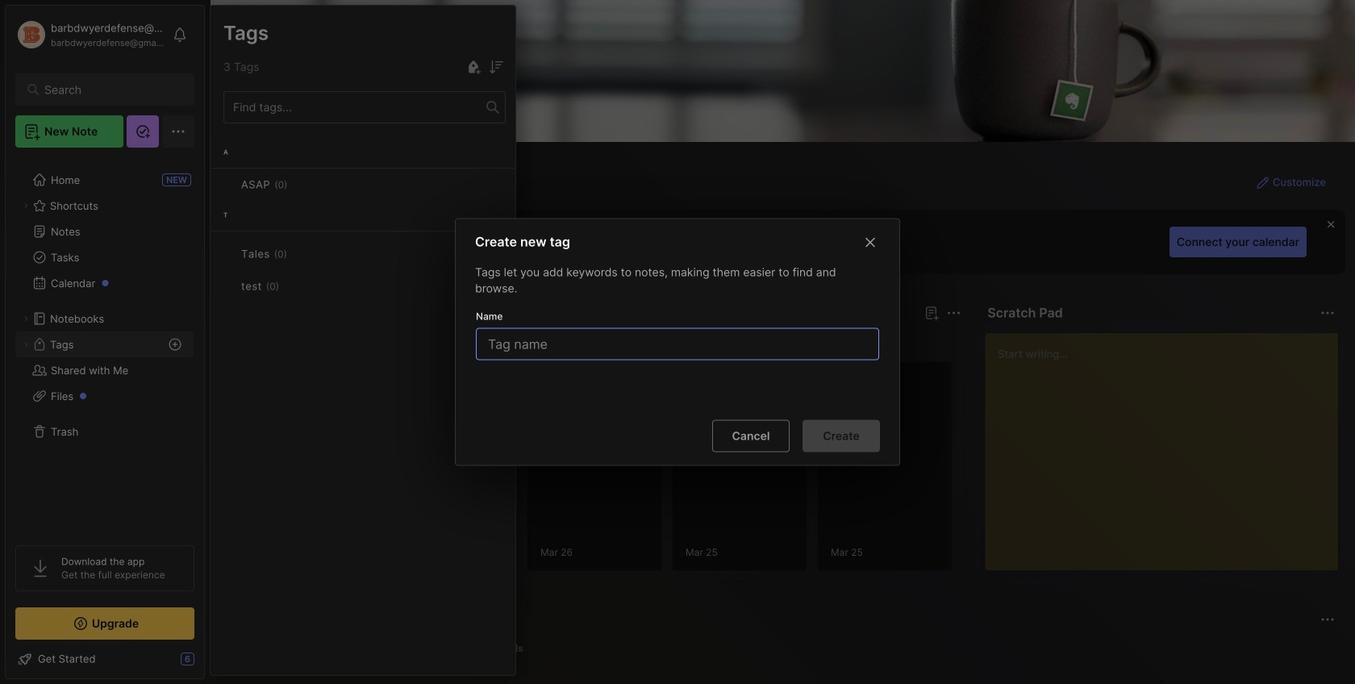 Task type: vqa. For each thing, say whether or not it's contained in the screenshot.
Main element
yes



Task type: describe. For each thing, give the bounding box(es) containing it.
create new tag image
[[464, 57, 483, 77]]

Tag name text field
[[486, 329, 872, 359]]

Find tags… text field
[[224, 96, 486, 118]]

expand tags image
[[21, 340, 31, 349]]

Search text field
[[44, 82, 173, 98]]

close image
[[861, 233, 880, 252]]

Start writing… text field
[[998, 333, 1338, 557]]



Task type: locate. For each thing, give the bounding box(es) containing it.
tab list
[[240, 639, 1333, 658]]

None search field
[[44, 80, 173, 99]]

1 vertical spatial row group
[[236, 361, 1108, 581]]

tab
[[240, 332, 287, 352], [240, 639, 301, 658], [486, 639, 531, 658]]

row group
[[211, 136, 516, 325], [236, 361, 1108, 581]]

0 vertical spatial row group
[[211, 136, 516, 325]]

none search field inside main element
[[44, 80, 173, 99]]

expand notebooks image
[[21, 314, 31, 324]]

tree inside main element
[[6, 157, 204, 531]]

tree
[[6, 157, 204, 531]]

main element
[[0, 0, 210, 684]]



